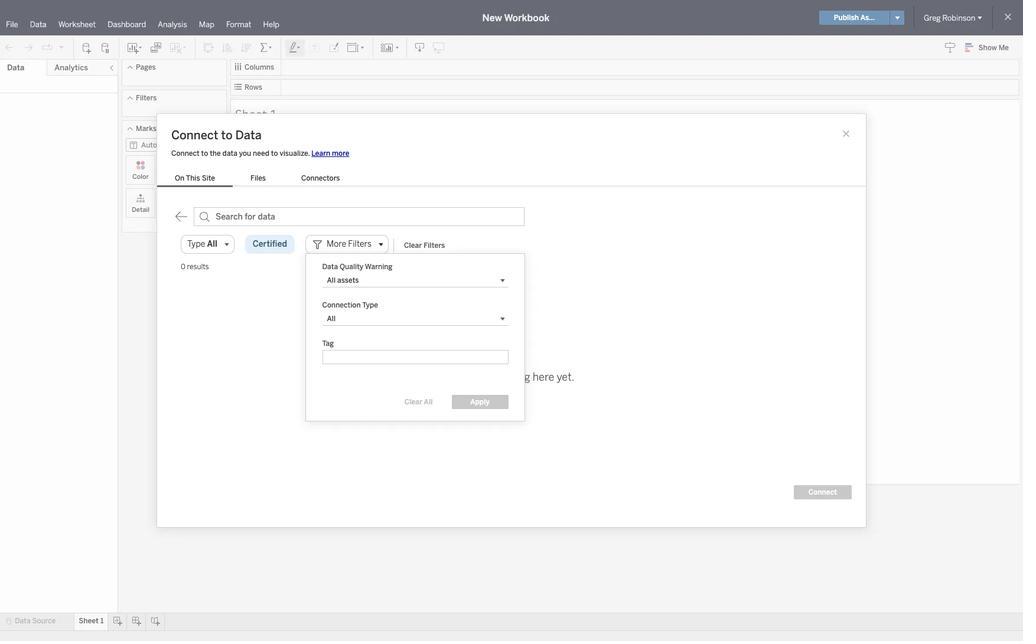 Task type: describe. For each thing, give the bounding box(es) containing it.
data up replay animation image
[[30, 20, 47, 29]]

show me button
[[960, 38, 1020, 57]]

show
[[979, 44, 998, 52]]

format workbook image
[[328, 42, 340, 53]]

connect for connect to the data you need to visualize. learn more
[[171, 150, 200, 158]]

1 vertical spatial 1
[[100, 618, 104, 626]]

totals image
[[260, 42, 274, 53]]

0 horizontal spatial sheet
[[79, 618, 99, 626]]

connect to the data you need to visualize. learn more
[[171, 150, 350, 158]]

clear all button
[[395, 395, 443, 410]]

data source
[[15, 618, 56, 626]]

publish as... button
[[820, 11, 890, 25]]

quality
[[340, 263, 364, 271]]

duplicate image
[[150, 42, 162, 53]]

new
[[483, 12, 502, 23]]

robinson
[[943, 13, 976, 22]]

data inside dialog
[[323, 263, 338, 271]]

new worksheet image
[[127, 42, 143, 53]]

clear filters button
[[399, 239, 451, 253]]

more filters
[[327, 239, 372, 249]]

there is nothing here yet.
[[452, 371, 575, 384]]

connect for connect
[[809, 489, 838, 497]]

sort descending image
[[241, 42, 252, 53]]

connection
[[323, 301, 361, 310]]

workbook
[[504, 12, 550, 23]]

data left source
[[15, 618, 30, 626]]

filters for clear filters
[[424, 241, 445, 250]]

site
[[202, 174, 215, 183]]

fit image
[[347, 42, 366, 53]]

connection type
[[323, 301, 378, 310]]

columns
[[245, 63, 274, 72]]

to for data
[[221, 128, 233, 142]]

nothing
[[493, 371, 531, 384]]

warning
[[365, 263, 393, 271]]

source
[[32, 618, 56, 626]]

0 results
[[181, 263, 209, 271]]

data up you on the top
[[236, 128, 262, 142]]

download image
[[414, 42, 426, 53]]

size
[[168, 173, 181, 181]]

on this site
[[175, 174, 215, 183]]

the
[[210, 150, 221, 158]]

worksheet
[[58, 20, 96, 29]]

sort ascending image
[[222, 42, 233, 53]]

learn more link
[[312, 150, 350, 158]]

clear for clear all
[[405, 398, 423, 407]]

detail
[[132, 206, 150, 214]]

you
[[239, 150, 251, 158]]

need
[[253, 150, 270, 158]]

new workbook
[[483, 12, 550, 23]]

learn
[[312, 150, 331, 158]]

show/hide cards image
[[381, 42, 400, 53]]

greg
[[925, 13, 941, 22]]

on
[[175, 174, 185, 183]]

format
[[226, 20, 252, 29]]

connect for connect to data
[[171, 128, 218, 142]]

rows
[[245, 83, 262, 92]]

publish
[[834, 14, 859, 22]]

data guide image
[[945, 41, 957, 53]]

connect button
[[794, 486, 852, 500]]

tooltip
[[164, 206, 185, 214]]

0 vertical spatial sheet 1
[[235, 106, 277, 122]]

dialog containing data quality warning
[[312, 254, 519, 416]]



Task type: locate. For each thing, give the bounding box(es) containing it.
1 vertical spatial sheet 1
[[79, 618, 104, 626]]

connect inside button
[[809, 489, 838, 497]]

data
[[30, 20, 47, 29], [7, 63, 24, 72], [236, 128, 262, 142], [323, 263, 338, 271], [15, 618, 30, 626]]

0 horizontal spatial sheet 1
[[79, 618, 104, 626]]

more
[[327, 239, 346, 249]]

redo image
[[22, 42, 34, 53]]

replay animation image
[[58, 43, 65, 51]]

collapse image
[[108, 64, 115, 72]]

to for the
[[201, 150, 208, 158]]

greg robinson
[[925, 13, 976, 22]]

filters inside clear filters button
[[424, 241, 445, 250]]

dialog
[[312, 254, 519, 416]]

sheet
[[235, 106, 268, 122], [79, 618, 99, 626]]

list box containing on this site
[[157, 172, 358, 187]]

analysis
[[158, 20, 187, 29]]

file
[[6, 20, 18, 29]]

text
[[202, 173, 214, 181]]

0 vertical spatial clear
[[404, 241, 422, 250]]

visualize.
[[280, 150, 310, 158]]

to left the
[[201, 150, 208, 158]]

1 right source
[[100, 618, 104, 626]]

sheet 1
[[235, 106, 277, 122], [79, 618, 104, 626]]

more filters button
[[306, 235, 389, 254]]

files
[[251, 174, 266, 183]]

1 vertical spatial clear
[[405, 398, 423, 407]]

1 horizontal spatial filters
[[348, 239, 372, 249]]

all
[[424, 398, 433, 407]]

to up data
[[221, 128, 233, 142]]

1 vertical spatial connect
[[171, 150, 200, 158]]

sheet 1 right source
[[79, 618, 104, 626]]

clear for clear filters
[[404, 241, 422, 250]]

connect to data
[[171, 128, 262, 142]]

certified
[[253, 239, 287, 249]]

0 vertical spatial sheet
[[235, 106, 268, 122]]

filters
[[136, 94, 157, 102], [348, 239, 372, 249], [424, 241, 445, 250]]

tag
[[323, 340, 334, 348]]

sheet right source
[[79, 618, 99, 626]]

new data source image
[[81, 42, 93, 53]]

1
[[270, 106, 277, 122], [100, 618, 104, 626]]

sheet down "rows"
[[235, 106, 268, 122]]

clear filters
[[404, 241, 445, 250]]

map
[[199, 20, 215, 29]]

list box
[[157, 172, 358, 187]]

publish as...
[[834, 14, 875, 22]]

help
[[263, 20, 280, 29]]

analytics
[[55, 63, 88, 72]]

as...
[[861, 14, 875, 22]]

apply
[[471, 398, 490, 407]]

filters inside more filters popup button
[[348, 239, 372, 249]]

there
[[452, 371, 481, 384]]

1 horizontal spatial to
[[221, 128, 233, 142]]

results
[[187, 263, 209, 271]]

0 vertical spatial connect
[[171, 128, 218, 142]]

filters for more filters
[[348, 239, 372, 249]]

connectors
[[301, 174, 340, 183]]

certified button
[[245, 235, 295, 254]]

show me
[[979, 44, 1010, 52]]

apply button
[[452, 395, 509, 410]]

1 horizontal spatial sheet
[[235, 106, 268, 122]]

pause auto updates image
[[100, 42, 112, 53]]

marks
[[136, 125, 157, 133]]

to
[[221, 128, 233, 142], [201, 150, 208, 158], [271, 150, 278, 158]]

is
[[483, 371, 491, 384]]

more
[[332, 150, 350, 158]]

type
[[362, 301, 378, 310]]

data quality warning
[[323, 263, 393, 271]]

1 horizontal spatial 1
[[270, 106, 277, 122]]

replay animation image
[[41, 42, 53, 53]]

this
[[186, 174, 200, 183]]

connect
[[171, 128, 218, 142], [171, 150, 200, 158], [809, 489, 838, 497]]

data down undo image
[[7, 63, 24, 72]]

2 vertical spatial connect
[[809, 489, 838, 497]]

1 horizontal spatial sheet 1
[[235, 106, 277, 122]]

to use edit in desktop, save the workbook outside of personal space image
[[433, 42, 445, 53]]

0 horizontal spatial filters
[[136, 94, 157, 102]]

2 horizontal spatial filters
[[424, 241, 445, 250]]

0 horizontal spatial to
[[201, 150, 208, 158]]

dashboard
[[108, 20, 146, 29]]

color
[[132, 173, 149, 181]]

data left the quality
[[323, 263, 338, 271]]

undo image
[[4, 42, 15, 53]]

0
[[181, 263, 186, 271]]

clear
[[404, 241, 422, 250], [405, 398, 423, 407]]

swap rows and columns image
[[203, 42, 215, 53]]

here
[[533, 371, 555, 384]]

1 vertical spatial sheet
[[79, 618, 99, 626]]

sheet 1 down "rows"
[[235, 106, 277, 122]]

0 vertical spatial 1
[[270, 106, 277, 122]]

yet.
[[557, 371, 575, 384]]

clear all
[[405, 398, 433, 407]]

me
[[999, 44, 1010, 52]]

highlight image
[[288, 42, 302, 53]]

to right need at top left
[[271, 150, 278, 158]]

2 horizontal spatial to
[[271, 150, 278, 158]]

data
[[223, 150, 238, 158]]

clear sheet image
[[169, 42, 188, 53]]

Tag text field
[[323, 351, 509, 365]]

pages
[[136, 63, 156, 72]]

show labels image
[[309, 42, 321, 53]]

0 horizontal spatial 1
[[100, 618, 104, 626]]

1 up connect to the data you need to visualize. learn more
[[270, 106, 277, 122]]



Task type: vqa. For each thing, say whether or not it's contained in the screenshot.
Test
no



